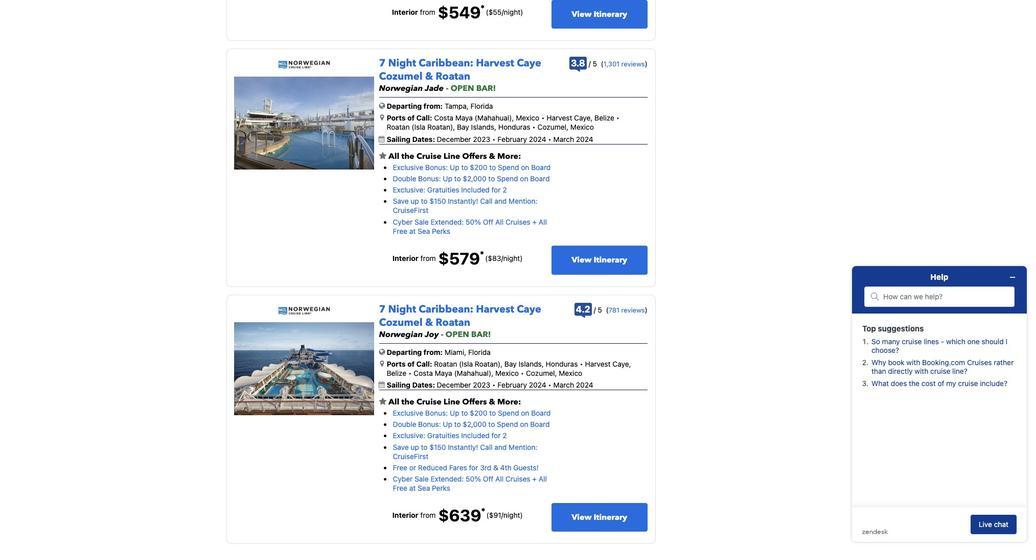 Task type: vqa. For each thing, say whether or not it's contained in the screenshot.
$639 THE DATES:
yes



Task type: describe. For each thing, give the bounding box(es) containing it.
norwegian for $639
[[379, 329, 423, 340]]

bay inside "costa maya (mahahual), mexico • harvest caye, belize • roatan (isla roatan), bay islands, honduras • cozumel, mexico"
[[457, 123, 469, 132]]

caribbean: for $639
[[419, 302, 473, 316]]

save up to $150 instantly! call and mention: cruisefirst link for $579
[[393, 197, 537, 215]]

of for $639
[[407, 360, 415, 368]]

departing from: tampa, florida
[[387, 102, 493, 110]]

globe image for $639
[[379, 348, 385, 356]]

cruise for $579
[[416, 151, 442, 162]]

exclusive bonus: up to $200 to spend on board link for $579
[[393, 163, 551, 172]]

all the cruise line offers & more: for $639
[[387, 397, 521, 408]]

off inside exclusive bonus: up to $200 to spend on board double bonus: up to $2,000 to spend on board exclusive: gratuities included for 2 save up to $150 instantly! call and mention: cruisefirst cyber sale extended: 50% off all cruises + all free at sea perks
[[483, 218, 493, 226]]

1,301
[[604, 60, 620, 68]]

0 horizontal spatial costa
[[414, 369, 433, 378]]

caye, inside "costa maya (mahahual), mexico • harvest caye, belize • roatan (isla roatan), bay islands, honduras • cozumel, mexico"
[[574, 114, 593, 122]]

night for $579
[[388, 56, 416, 70]]

sea inside exclusive bonus: up to $200 to spend on board double bonus: up to $2,000 to spend on board exclusive: gratuities included for 2 save up to $150 instantly! call and mention: cruisefirst cyber sale extended: 50% off all cruises + all free at sea perks
[[418, 227, 430, 236]]

caye, inside harvest caye, belize
[[613, 360, 631, 368]]

bar! for $579
[[476, 83, 496, 94]]

fares
[[449, 464, 467, 472]]

2 vertical spatial for
[[469, 464, 478, 472]]

florida for $579
[[471, 102, 493, 110]]

5 for $579
[[593, 59, 597, 68]]

or
[[409, 464, 416, 472]]

4.2 / 5 ( 781 reviews )
[[576, 304, 647, 315]]

4.2
[[576, 304, 590, 315]]

1 horizontal spatial (isla
[[459, 360, 473, 368]]

map marker image for $639
[[380, 360, 384, 367]]

departing for $579
[[387, 102, 422, 110]]

itinerary for $579
[[594, 255, 627, 266]]

cruisefirst for cyber
[[393, 206, 428, 215]]

1 cyber sale extended: 50% off all cruises + all free at sea perks link from the top
[[393, 218, 547, 236]]

bar! for $639
[[471, 329, 491, 340]]

interior from $549
[[392, 3, 481, 22]]

for for all
[[491, 186, 501, 194]]

costa maya (mahahual), mexico • harvest caye, belize • roatan (isla roatan), bay islands, honduras • cozumel, mexico
[[387, 114, 620, 132]]

roatan inside 7 night caribbean: harvest caye cozumel & roatan norwegian jade - open bar!
[[436, 70, 470, 83]]

calendar image
[[379, 136, 385, 142]]

($91
[[486, 511, 501, 520]]

mention: for 4th
[[509, 443, 537, 452]]

2 cyber sale extended: 50% off all cruises + all free at sea perks link from the top
[[393, 475, 547, 493]]

asterisk image for $639
[[481, 508, 485, 512]]

december for $579
[[437, 135, 471, 143]]

view itinerary for $639
[[572, 512, 627, 523]]

caribbean: for $579
[[419, 56, 473, 70]]

offers for $579
[[462, 151, 487, 162]]

double bonus: up to $2,000 to spend on board link for $639
[[393, 420, 550, 429]]

florida for $639
[[468, 348, 491, 357]]

roatan inside 7 night caribbean: harvest caye cozumel & roatan norwegian joy - open bar!
[[436, 316, 470, 330]]

norwegian joy image
[[234, 323, 374, 416]]

offers for $639
[[462, 397, 487, 408]]

1 vertical spatial bay
[[504, 360, 517, 368]]

roatan (isla roatan), bay islands, honduras
[[434, 360, 578, 368]]

from for $639
[[420, 511, 436, 520]]

maya inside "costa maya (mahahual), mexico • harvest caye, belize • roatan (isla roatan), bay islands, honduras • cozumel, mexico"
[[455, 114, 473, 122]]

instantly! for 50%
[[448, 197, 478, 206]]

& inside exclusive bonus: up to $200 to spend on board double bonus: up to $2,000 to spend on board exclusive: gratuities included for 2 save up to $150 instantly! call and mention: cruisefirst free or reduced fares for 3rd & 4th guests! cyber sale extended: 50% off all cruises + all free at sea perks
[[493, 464, 498, 472]]

double for exclusive bonus: up to $200 to spend on board double bonus: up to $2,000 to spend on board exclusive: gratuities included for 2 save up to $150 instantly! call and mention: cruisefirst cyber sale extended: 50% off all cruises + all free at sea perks
[[393, 174, 416, 183]]

free or reduced fares for 3rd & 4th guests! link
[[393, 464, 539, 472]]

(mahahual), inside "costa maya (mahahual), mexico • harvest caye, belize • roatan (isla roatan), bay islands, honduras • cozumel, mexico"
[[475, 114, 514, 122]]

norwegian cruise line image for $579
[[278, 60, 330, 69]]

joy
[[425, 329, 439, 340]]

harvest inside 7 night caribbean: harvest caye cozumel & roatan norwegian joy - open bar!
[[476, 302, 514, 316]]

exclusive: for cyber
[[393, 186, 425, 194]]

harvest caye, belize
[[387, 360, 631, 378]]

7 night caribbean: harvest caye cozumel & roatan norwegian joy - open bar!
[[379, 302, 541, 340]]

cyber inside exclusive bonus: up to $200 to spend on board double bonus: up to $2,000 to spend on board exclusive: gratuities included for 2 save up to $150 instantly! call and mention: cruisefirst free or reduced fares for 3rd & 4th guests! cyber sale extended: 50% off all cruises + all free at sea perks
[[393, 475, 413, 484]]

3.8
[[571, 58, 585, 69]]

& down "costa maya (mahahual), mexico • harvest caye, belize • roatan (isla roatan), bay islands, honduras • cozumel, mexico"
[[489, 151, 495, 162]]

1 horizontal spatial roatan),
[[475, 360, 503, 368]]

exclusive bonus: up to $200 to spend on board double bonus: up to $2,000 to spend on board exclusive: gratuities included for 2 save up to $150 instantly! call and mention: cruisefirst free or reduced fares for 3rd & 4th guests! cyber sale extended: 50% off all cruises + all free at sea perks
[[393, 409, 551, 493]]

2 for cruises
[[503, 186, 507, 194]]

exclusive bonus: up to $200 to spend on board double bonus: up to $2,000 to spend on board exclusive: gratuities included for 2 save up to $150 instantly! call and mention: cruisefirst cyber sale extended: 50% off all cruises + all free at sea perks
[[393, 163, 551, 236]]

norwegian jade image
[[234, 76, 374, 169]]

$2,000 for off
[[463, 174, 486, 183]]

$200 for for
[[470, 409, 487, 418]]

) for $639
[[645, 306, 647, 314]]

february for $639
[[498, 381, 527, 390]]

star image
[[379, 398, 387, 406]]

the for $579
[[401, 151, 414, 162]]

reduced
[[418, 464, 447, 472]]

interior from $579
[[392, 249, 480, 268]]

cruises inside exclusive bonus: up to $200 to spend on board double bonus: up to $2,000 to spend on board exclusive: gratuities included for 2 save up to $150 instantly! call and mention: cruisefirst cyber sale extended: 50% off all cruises + all free at sea perks
[[506, 218, 530, 226]]

exclusive: gratuities included for 2 link for $579
[[393, 186, 507, 194]]

harvest inside "costa maya (mahahual), mexico • harvest caye, belize • roatan (isla roatan), bay islands, honduras • cozumel, mexico"
[[547, 114, 572, 122]]

1 vertical spatial islands,
[[519, 360, 544, 368]]

(isla inside "costa maya (mahahual), mexico • harvest caye, belize • roatan (isla roatan), bay islands, honduras • cozumel, mexico"
[[412, 123, 425, 132]]

mention: for +
[[509, 197, 537, 206]]

$639
[[438, 506, 481, 526]]

- for $579
[[446, 83, 449, 94]]

/ inside 3.8 / 5 ( 1,301 reviews )
[[589, 59, 591, 68]]

781
[[609, 306, 620, 314]]

$549
[[438, 3, 481, 22]]

3rd
[[480, 464, 491, 472]]

$200 for off
[[470, 163, 487, 172]]

cruisefirst for free
[[393, 452, 428, 461]]

- for $639
[[441, 329, 443, 340]]

5 for $639
[[598, 306, 602, 314]]

1 vertical spatial cozumel,
[[526, 369, 557, 378]]

sale inside exclusive bonus: up to $200 to spend on board double bonus: up to $2,000 to spend on board exclusive: gratuities included for 2 save up to $150 instantly! call and mention: cruisefirst free or reduced fares for 3rd & 4th guests! cyber sale extended: 50% off all cruises + all free at sea perks
[[415, 475, 429, 484]]

save for free
[[393, 443, 409, 452]]

included for off
[[461, 186, 490, 194]]

exclusive: for free
[[393, 432, 425, 440]]

1 horizontal spatial honduras
[[546, 360, 578, 368]]

interior inside interior from $549
[[392, 8, 418, 17]]

& down • costa maya (mahahual), mexico • cozumel, mexico
[[489, 397, 495, 408]]

3 free from the top
[[393, 484, 407, 493]]

1 vertical spatial (mahahual),
[[454, 369, 493, 378]]

0 vertical spatial night)
[[504, 8, 523, 17]]

roatan down the departing from: miami, florida
[[434, 360, 457, 368]]

781 reviews link
[[609, 306, 645, 314]]

ports for $639
[[387, 360, 406, 368]]

cozumel for $579
[[379, 70, 423, 83]]

/ for $579
[[501, 254, 503, 263]]

1 view itinerary link from the top
[[552, 0, 647, 29]]

globe image for $579
[[379, 102, 385, 109]]

exclusive for exclusive bonus: up to $200 to spend on board double bonus: up to $2,000 to spend on board exclusive: gratuities included for 2 save up to $150 instantly! call and mention: cruisefirst free or reduced fares for 3rd & 4th guests! cyber sale extended: 50% off all cruises + all free at sea perks
[[393, 409, 423, 418]]

sale inside exclusive bonus: up to $200 to spend on board double bonus: up to $2,000 to spend on board exclusive: gratuities included for 2 save up to $150 instantly! call and mention: cruisefirst cyber sale extended: 50% off all cruises + all free at sea perks
[[415, 218, 429, 226]]

miami,
[[445, 348, 466, 357]]

from: for $639
[[424, 348, 443, 357]]

cruise for $639
[[416, 397, 442, 408]]

($83
[[485, 254, 501, 263]]

double for exclusive bonus: up to $200 to spend on board double bonus: up to $2,000 to spend on board exclusive: gratuities included for 2 save up to $150 instantly! call and mention: cruisefirst free or reduced fares for 3rd & 4th guests! cyber sale extended: 50% off all cruises + all free at sea perks
[[393, 420, 416, 429]]

view itinerary link for $639
[[552, 503, 647, 532]]

2 free from the top
[[393, 464, 407, 472]]

and for cruises
[[494, 197, 507, 206]]

cozumel, inside "costa maya (mahahual), mexico • harvest caye, belize • roatan (isla roatan), bay islands, honduras • cozumel, mexico"
[[538, 123, 568, 132]]

0 horizontal spatial maya
[[435, 369, 452, 378]]

at inside exclusive bonus: up to $200 to spend on board double bonus: up to $2,000 to spend on board exclusive: gratuities included for 2 save up to $150 instantly! call and mention: cruisefirst free or reduced fares for 3rd & 4th guests! cyber sale extended: 50% off all cruises + all free at sea perks
[[409, 484, 416, 493]]



Task type: locate. For each thing, give the bounding box(es) containing it.
departing
[[387, 102, 422, 110], [387, 348, 422, 357]]

$150 for reduced
[[430, 443, 446, 452]]

1 vertical spatial february
[[498, 381, 527, 390]]

1 exclusive from the top
[[393, 163, 423, 172]]

sea inside exclusive bonus: up to $200 to spend on board double bonus: up to $2,000 to spend on board exclusive: gratuities included for 2 save up to $150 instantly! call and mention: cruisefirst free or reduced fares for 3rd & 4th guests! cyber sale extended: 50% off all cruises + all free at sea perks
[[418, 484, 430, 493]]

interior from $639
[[392, 506, 481, 526]]

exclusive: gratuities included for 2 link for $639
[[393, 432, 507, 440]]

3 view itinerary from the top
[[572, 512, 627, 523]]

save up to $150 instantly! call and mention: cruisefirst link for $639
[[393, 443, 537, 461]]

1 cruise from the top
[[416, 151, 442, 162]]

2 call: from the top
[[416, 360, 432, 368]]

0 vertical spatial march
[[553, 135, 574, 143]]

1 perks from the top
[[432, 227, 450, 236]]

7 night caribbean: harvest caye cozumel & roatan norwegian jade - open bar!
[[379, 56, 541, 94]]

2 exclusive from the top
[[393, 409, 423, 418]]

1 vertical spatial more:
[[497, 397, 521, 408]]

globe image up calendar image
[[379, 348, 385, 356]]

map marker image
[[380, 114, 384, 121], [380, 360, 384, 367]]

sailing dates: for $579
[[387, 135, 437, 143]]

0 vertical spatial sea
[[418, 227, 430, 236]]

caye for $639
[[517, 302, 541, 316]]

1 vertical spatial cruise
[[416, 397, 442, 408]]

cyber sale extended: 50% off all cruises + all free at sea perks link up asterisk icon
[[393, 218, 547, 236]]

( inside '4.2 / 5 ( 781 reviews )'
[[606, 306, 609, 314]]

ports of call: down the departing from: miami, florida
[[387, 360, 432, 368]]

2 $150 from the top
[[430, 443, 446, 452]]

reviews
[[621, 60, 645, 68], [621, 306, 645, 314]]

( right 4.2
[[606, 306, 609, 314]]

dates: down 'departing from: tampa, florida'
[[412, 135, 435, 143]]

asterisk image left ($55 on the top of the page
[[481, 5, 485, 9]]

caye inside 7 night caribbean: harvest caye cozumel & roatan norwegian joy - open bar!
[[517, 302, 541, 316]]

1 vertical spatial perks
[[432, 484, 450, 493]]

itinerary for $639
[[594, 512, 627, 523]]

/ for $639
[[501, 511, 503, 520]]

call:
[[416, 114, 432, 122], [416, 360, 432, 368]]

1 vertical spatial dates:
[[412, 381, 435, 390]]

reviews for $579
[[621, 60, 645, 68]]

1 itinerary from the top
[[594, 8, 627, 20]]

globe image up calendar icon
[[379, 102, 385, 109]]

florida right miami,
[[468, 348, 491, 357]]

cruisefirst inside exclusive bonus: up to $200 to spend on board double bonus: up to $2,000 to spend on board exclusive: gratuities included for 2 save up to $150 instantly! call and mention: cruisefirst free or reduced fares for 3rd & 4th guests! cyber sale extended: 50% off all cruises + all free at sea perks
[[393, 452, 428, 461]]

1 $2,000 from the top
[[463, 174, 486, 183]]

1,301 reviews link
[[604, 60, 645, 68]]

1 vertical spatial view itinerary
[[572, 255, 627, 266]]

1 the from the top
[[401, 151, 414, 162]]

0 vertical spatial (isla
[[412, 123, 425, 132]]

harvest inside 7 night caribbean: harvest caye cozumel & roatan norwegian jade - open bar!
[[476, 56, 514, 70]]

islands, up • costa maya (mahahual), mexico • cozumel, mexico
[[519, 360, 544, 368]]

ports of call: down 'departing from: tampa, florida'
[[387, 114, 432, 122]]

ports for $579
[[387, 114, 406, 122]]

$150
[[430, 197, 446, 206], [430, 443, 446, 452]]

1 $200 from the top
[[470, 163, 487, 172]]

2 exclusive: from the top
[[393, 432, 425, 440]]

of for $579
[[407, 114, 415, 122]]

star image
[[379, 152, 387, 160]]

exclusive
[[393, 163, 423, 172], [393, 409, 423, 418]]

1 norwegian from the top
[[379, 83, 423, 94]]

0 vertical spatial view
[[572, 8, 592, 20]]

extended: up interior from $579
[[431, 218, 464, 226]]

roatan),
[[427, 123, 455, 132], [475, 360, 503, 368]]

december 2023 • february 2024 • march 2024 down "costa maya (mahahual), mexico • harvest caye, belize • roatan (isla roatan), bay islands, honduras • cozumel, mexico"
[[437, 135, 593, 143]]

/ for $549
[[502, 8, 504, 17]]

$2,000 inside exclusive bonus: up to $200 to spend on board double bonus: up to $2,000 to spend on board exclusive: gratuities included for 2 save up to $150 instantly! call and mention: cruisefirst cyber sale extended: 50% off all cruises + all free at sea perks
[[463, 174, 486, 183]]

double bonus: up to $2,000 to spend on board link for $579
[[393, 174, 550, 183]]

view itinerary link
[[552, 0, 647, 29], [552, 246, 647, 275], [552, 503, 647, 532]]

1 sailing from the top
[[387, 135, 410, 143]]

call inside exclusive bonus: up to $200 to spend on board double bonus: up to $2,000 to spend on board exclusive: gratuities included for 2 save up to $150 instantly! call and mention: cruisefirst free or reduced fares for 3rd & 4th guests! cyber sale extended: 50% off all cruises + all free at sea perks
[[480, 443, 493, 452]]

1 february from the top
[[498, 135, 527, 143]]

mention: inside exclusive bonus: up to $200 to spend on board double bonus: up to $2,000 to spend on board exclusive: gratuities included for 2 save up to $150 instantly! call and mention: cruisefirst cyber sale extended: 50% off all cruises + all free at sea perks
[[509, 197, 537, 206]]

exclusive:
[[393, 186, 425, 194], [393, 432, 425, 440]]

/ right 4.2
[[594, 306, 596, 314]]

night)
[[504, 8, 523, 17], [503, 254, 523, 263], [503, 511, 523, 520]]

2 the from the top
[[401, 397, 414, 408]]

0 vertical spatial view itinerary link
[[552, 0, 647, 29]]

2 mention: from the top
[[509, 443, 537, 452]]

0 vertical spatial december 2023 • february 2024 • march 2024
[[437, 135, 593, 143]]

-
[[446, 83, 449, 94], [441, 329, 443, 340]]

more: for $639
[[497, 397, 521, 408]]

interior for $579
[[392, 254, 419, 263]]

1 vertical spatial sale
[[415, 475, 429, 484]]

2 call from the top
[[480, 443, 493, 452]]

cruise right star image
[[416, 397, 442, 408]]

5 inside 3.8 / 5 ( 1,301 reviews )
[[593, 59, 597, 68]]

1 vertical spatial cruises
[[506, 475, 530, 484]]

1 vertical spatial call:
[[416, 360, 432, 368]]

1 vertical spatial save
[[393, 443, 409, 452]]

from for $579
[[420, 254, 436, 263]]

& up the departing from: miami, florida
[[425, 316, 433, 330]]

)
[[645, 59, 647, 68], [645, 306, 647, 314]]

more: for $579
[[497, 151, 521, 162]]

2 ) from the top
[[645, 306, 647, 314]]

free up interior from $639
[[393, 484, 407, 493]]

february
[[498, 135, 527, 143], [498, 381, 527, 390]]

0 vertical spatial florida
[[471, 102, 493, 110]]

roatan inside "costa maya (mahahual), mexico • harvest caye, belize • roatan (isla roatan), bay islands, honduras • cozumel, mexico"
[[387, 123, 410, 132]]

0 vertical spatial more:
[[497, 151, 521, 162]]

gratuities inside exclusive bonus: up to $200 to spend on board double bonus: up to $2,000 to spend on board exclusive: gratuities included for 2 save up to $150 instantly! call and mention: cruisefirst cyber sale extended: 50% off all cruises + all free at sea perks
[[427, 186, 459, 194]]

5 left 1,301
[[593, 59, 597, 68]]

2 globe image from the top
[[379, 348, 385, 356]]

belize
[[595, 114, 614, 122], [387, 369, 406, 378]]

) right 1,301
[[645, 59, 647, 68]]

/ right $549
[[502, 8, 504, 17]]

2 extended: from the top
[[431, 475, 464, 484]]

1 instantly! from the top
[[448, 197, 478, 206]]

/ right $639
[[501, 511, 503, 520]]

at
[[409, 227, 416, 236], [409, 484, 416, 493]]

2 double bonus: up to $2,000 to spend on board link from the top
[[393, 420, 550, 429]]

cruises inside exclusive bonus: up to $200 to spend on board double bonus: up to $2,000 to spend on board exclusive: gratuities included for 2 save up to $150 instantly! call and mention: cruisefirst free or reduced fares for 3rd & 4th guests! cyber sale extended: 50% off all cruises + all free at sea perks
[[506, 475, 530, 484]]

- inside 7 night caribbean: harvest caye cozumel & roatan norwegian jade - open bar!
[[446, 83, 449, 94]]

save for cyber
[[393, 197, 409, 206]]

all the cruise line offers & more:
[[387, 151, 521, 162], [387, 397, 521, 408]]

february down harvest caye, belize
[[498, 381, 527, 390]]

jade
[[425, 83, 444, 94]]

$200
[[470, 163, 487, 172], [470, 409, 487, 418]]

2023 for $639
[[473, 381, 490, 390]]

sailing dates: right calendar icon
[[387, 135, 437, 143]]

extended:
[[431, 218, 464, 226], [431, 475, 464, 484]]

0 vertical spatial extended:
[[431, 218, 464, 226]]

0 vertical spatial cozumel
[[379, 70, 423, 83]]

0 vertical spatial instantly!
[[448, 197, 478, 206]]

1 horizontal spatial costa
[[434, 114, 453, 122]]

save up to $150 instantly! call and mention: cruisefirst link up asterisk icon
[[393, 197, 537, 215]]

0 vertical spatial caye,
[[574, 114, 593, 122]]

extended: inside exclusive bonus: up to $200 to spend on board double bonus: up to $2,000 to spend on board exclusive: gratuities included for 2 save up to $150 instantly! call and mention: cruisefirst cyber sale extended: 50% off all cruises + all free at sea perks
[[431, 218, 464, 226]]

(isla down 'departing from: tampa, florida'
[[412, 123, 425, 132]]

norwegian cruise line image for $639
[[278, 307, 330, 315]]

0 vertical spatial 50%
[[466, 218, 481, 226]]

save inside exclusive bonus: up to $200 to spend on board double bonus: up to $2,000 to spend on board exclusive: gratuities included for 2 save up to $150 instantly! call and mention: cruisefirst free or reduced fares for 3rd & 4th guests! cyber sale extended: 50% off all cruises + all free at sea perks
[[393, 443, 409, 452]]

1 caye from the top
[[517, 56, 541, 70]]

0 vertical spatial perks
[[432, 227, 450, 236]]

2 exclusive bonus: up to $200 to spend on board link from the top
[[393, 409, 551, 418]]

save inside exclusive bonus: up to $200 to spend on board double bonus: up to $2,000 to spend on board exclusive: gratuities included for 2 save up to $150 instantly! call and mention: cruisefirst cyber sale extended: 50% off all cruises + all free at sea perks
[[393, 197, 409, 206]]

sailing dates:
[[387, 135, 437, 143], [387, 381, 437, 390]]

1 view itinerary from the top
[[572, 8, 627, 20]]

islands, inside "costa maya (mahahual), mexico • harvest caye, belize • roatan (isla roatan), bay islands, honduras • cozumel, mexico"
[[471, 123, 496, 132]]

off
[[483, 218, 493, 226], [483, 475, 493, 484]]

night inside 7 night caribbean: harvest caye cozumel & roatan norwegian joy - open bar!
[[388, 302, 416, 316]]

0 horizontal spatial belize
[[387, 369, 406, 378]]

2 of from the top
[[407, 360, 415, 368]]

mexico
[[516, 114, 539, 122], [570, 123, 594, 132], [495, 369, 519, 378], [559, 369, 582, 378]]

0 horizontal spatial bay
[[457, 123, 469, 132]]

save up to $150 instantly! call and mention: cruisefirst link up free or reduced fares for 3rd & 4th guests! link
[[393, 443, 537, 461]]

1 vertical spatial $200
[[470, 409, 487, 418]]

and
[[494, 197, 507, 206], [494, 443, 507, 452]]

2 save up to $150 instantly! call and mention: cruisefirst link from the top
[[393, 443, 537, 461]]

line up exclusive bonus: up to $200 to spend on board double bonus: up to $2,000 to spend on board exclusive: gratuities included for 2 save up to $150 instantly! call and mention: cruisefirst cyber sale extended: 50% off all cruises + all free at sea perks
[[444, 151, 460, 162]]

bar! inside 7 night caribbean: harvest caye cozumel & roatan norwegian jade - open bar!
[[476, 83, 496, 94]]

open
[[451, 83, 474, 94], [446, 329, 469, 340]]

2 view from the top
[[572, 255, 592, 266]]

cozumel,
[[538, 123, 568, 132], [526, 369, 557, 378]]

dates: for $639
[[412, 381, 435, 390]]

bonus:
[[425, 163, 448, 172], [418, 174, 441, 183], [425, 409, 448, 418], [418, 420, 441, 429]]

belize inside harvest caye, belize
[[387, 369, 406, 378]]

more: down "costa maya (mahahual), mexico • harvest caye, belize • roatan (isla roatan), bay islands, honduras • cozumel, mexico"
[[497, 151, 521, 162]]

cyber down or
[[393, 475, 413, 484]]

dates:
[[412, 135, 435, 143], [412, 381, 435, 390]]

from left $579 on the left top
[[420, 254, 436, 263]]

1 vertical spatial exclusive bonus: up to $200 to spend on board link
[[393, 409, 551, 418]]

4th
[[500, 464, 511, 472]]

costa inside "costa maya (mahahual), mexico • harvest caye, belize • roatan (isla roatan), bay islands, honduras • cozumel, mexico"
[[434, 114, 453, 122]]

caye inside 7 night caribbean: harvest caye cozumel & roatan norwegian jade - open bar!
[[517, 56, 541, 70]]

reviews inside 3.8 / 5 ( 1,301 reviews )
[[621, 60, 645, 68]]

(isla down miami,
[[459, 360, 473, 368]]

up
[[411, 197, 419, 206], [411, 443, 419, 452]]

roatan
[[436, 70, 470, 83], [387, 123, 410, 132], [436, 316, 470, 330], [434, 360, 457, 368]]

caribbean: up the jade
[[419, 56, 473, 70]]

up inside exclusive bonus: up to $200 to spend on board double bonus: up to $2,000 to spend on board exclusive: gratuities included for 2 save up to $150 instantly! call and mention: cruisefirst cyber sale extended: 50% off all cruises + all free at sea perks
[[411, 197, 419, 206]]

and inside exclusive bonus: up to $200 to spend on board double bonus: up to $2,000 to spend on board exclusive: gratuities included for 2 save up to $150 instantly! call and mention: cruisefirst free or reduced fares for 3rd & 4th guests! cyber sale extended: 50% off all cruises + all free at sea perks
[[494, 443, 507, 452]]

at inside exclusive bonus: up to $200 to spend on board double bonus: up to $2,000 to spend on board exclusive: gratuities included for 2 save up to $150 instantly! call and mention: cruisefirst cyber sale extended: 50% off all cruises + all free at sea perks
[[409, 227, 416, 236]]

off up asterisk icon
[[483, 218, 493, 226]]

cruises down guests!
[[506, 475, 530, 484]]

$2,000
[[463, 174, 486, 183], [463, 420, 486, 429]]

1 of from the top
[[407, 114, 415, 122]]

free left or
[[393, 464, 407, 472]]

cyber inside exclusive bonus: up to $200 to spend on board double bonus: up to $2,000 to spend on board exclusive: gratuities included for 2 save up to $150 instantly! call and mention: cruisefirst cyber sale extended: 50% off all cruises + all free at sea perks
[[393, 218, 413, 226]]

5 inside '4.2 / 5 ( 781 reviews )'
[[598, 306, 602, 314]]

2 line from the top
[[444, 397, 460, 408]]

open for $639
[[446, 329, 469, 340]]

($83 / night)
[[485, 254, 523, 263]]

costa down the departing from: miami, florida
[[414, 369, 433, 378]]

1 gratuities from the top
[[427, 186, 459, 194]]

0 vertical spatial exclusive: gratuities included for 2 link
[[393, 186, 507, 194]]

0 vertical spatial cruise
[[416, 151, 442, 162]]

1 cozumel from the top
[[379, 70, 423, 83]]

sailing for $579
[[387, 135, 410, 143]]

cruise right star icon
[[416, 151, 442, 162]]

(mahahual),
[[475, 114, 514, 122], [454, 369, 493, 378]]

) inside '4.2 / 5 ( 781 reviews )'
[[645, 306, 647, 314]]

/ right asterisk icon
[[501, 254, 503, 263]]

2 cruise from the top
[[416, 397, 442, 408]]

2023
[[473, 135, 490, 143], [473, 381, 490, 390]]

1 vertical spatial from
[[420, 254, 436, 263]]

3.8 / 5 ( 1,301 reviews )
[[571, 58, 647, 69]]

the right star icon
[[401, 151, 414, 162]]

0 vertical spatial up
[[411, 197, 419, 206]]

1 horizontal spatial -
[[446, 83, 449, 94]]

1 2 from the top
[[503, 186, 507, 194]]

cozumel for $639
[[379, 316, 423, 330]]

( for $639
[[606, 306, 609, 314]]

exclusive: inside exclusive bonus: up to $200 to spend on board double bonus: up to $2,000 to spend on board exclusive: gratuities included for 2 save up to $150 instantly! call and mention: cruisefirst free or reduced fares for 3rd & 4th guests! cyber sale extended: 50% off all cruises + all free at sea perks
[[393, 432, 425, 440]]

1 vertical spatial exclusive: gratuities included for 2 link
[[393, 432, 507, 440]]

interior
[[392, 8, 418, 17], [392, 254, 419, 263], [392, 511, 418, 520]]

sailing right calendar icon
[[387, 135, 410, 143]]

march for $639
[[553, 381, 574, 390]]

2 vertical spatial night)
[[503, 511, 523, 520]]

reviews for $639
[[621, 306, 645, 314]]

sea down reduced
[[418, 484, 430, 493]]

0 vertical spatial exclusive bonus: up to $200 to spend on board link
[[393, 163, 551, 172]]

open inside 7 night caribbean: harvest caye cozumel & roatan norwegian jade - open bar!
[[451, 83, 474, 94]]

from: down the jade
[[424, 102, 443, 110]]

$200 inside exclusive bonus: up to $200 to spend on board double bonus: up to $2,000 to spend on board exclusive: gratuities included for 2 save up to $150 instantly! call and mention: cruisefirst free or reduced fares for 3rd & 4th guests! cyber sale extended: 50% off all cruises + all free at sea perks
[[470, 409, 487, 418]]

1 vertical spatial cruisefirst
[[393, 452, 428, 461]]

2 march from the top
[[553, 381, 574, 390]]

exclusive inside exclusive bonus: up to $200 to spend on board double bonus: up to $2,000 to spend on board exclusive: gratuities included for 2 save up to $150 instantly! call and mention: cruisefirst cyber sale extended: 50% off all cruises + all free at sea perks
[[393, 163, 423, 172]]

0 vertical spatial honduras
[[498, 123, 530, 132]]

asterisk image left the ($91
[[481, 508, 485, 512]]

1 vertical spatial offers
[[462, 397, 487, 408]]

2 dates: from the top
[[412, 381, 435, 390]]

board
[[531, 163, 551, 172], [530, 174, 550, 183], [531, 409, 551, 418], [530, 420, 550, 429]]

1 more: from the top
[[497, 151, 521, 162]]

off down 3rd
[[483, 475, 493, 484]]

included inside exclusive bonus: up to $200 to spend on board double bonus: up to $2,000 to spend on board exclusive: gratuities included for 2 save up to $150 instantly! call and mention: cruisefirst free or reduced fares for 3rd & 4th guests! cyber sale extended: 50% off all cruises + all free at sea perks
[[461, 432, 490, 440]]

1 50% from the top
[[466, 218, 481, 226]]

0 vertical spatial reviews
[[621, 60, 645, 68]]

night) right ($83
[[503, 254, 523, 263]]

1 vertical spatial instantly!
[[448, 443, 478, 452]]

december for $639
[[437, 381, 471, 390]]

1 double from the top
[[393, 174, 416, 183]]

($55 / night)
[[486, 8, 523, 17]]

2 norwegian cruise line image from the top
[[278, 307, 330, 315]]

offers
[[462, 151, 487, 162], [462, 397, 487, 408]]

cozumel left joy
[[379, 316, 423, 330]]

departing from: miami, florida
[[387, 348, 491, 357]]

interior inside interior from $579
[[392, 254, 419, 263]]

cruisefirst inside exclusive bonus: up to $200 to spend on board double bonus: up to $2,000 to spend on board exclusive: gratuities included for 2 save up to $150 instantly! call and mention: cruisefirst cyber sale extended: 50% off all cruises + all free at sea perks
[[393, 206, 428, 215]]

1 vertical spatial honduras
[[546, 360, 578, 368]]

call for for
[[480, 443, 493, 452]]

0 vertical spatial dates:
[[412, 135, 435, 143]]

view for $639
[[572, 512, 592, 523]]

( inside 3.8 / 5 ( 1,301 reviews )
[[601, 59, 604, 68]]

asterisk image for $549
[[481, 5, 485, 9]]

maya down the departing from: miami, florida
[[435, 369, 452, 378]]

5 left "781"
[[598, 306, 602, 314]]

up for sale
[[411, 197, 419, 206]]

sailing for $639
[[387, 381, 410, 390]]

2 7 from the top
[[379, 302, 386, 316]]

february for $579
[[498, 135, 527, 143]]

march
[[553, 135, 574, 143], [553, 381, 574, 390]]

2 reviews from the top
[[621, 306, 645, 314]]

0 horizontal spatial 5
[[593, 59, 597, 68]]

1 vertical spatial 7
[[379, 302, 386, 316]]

up for or
[[411, 443, 419, 452]]

double bonus: up to $2,000 to spend on board link
[[393, 174, 550, 183], [393, 420, 550, 429]]

+ inside exclusive bonus: up to $200 to spend on board double bonus: up to $2,000 to spend on board exclusive: gratuities included for 2 save up to $150 instantly! call and mention: cruisefirst free or reduced fares for 3rd & 4th guests! cyber sale extended: 50% off all cruises + all free at sea perks
[[532, 475, 537, 484]]

open inside 7 night caribbean: harvest caye cozumel & roatan norwegian joy - open bar!
[[446, 329, 469, 340]]

2 gratuities from the top
[[427, 432, 459, 440]]

1 exclusive: gratuities included for 2 link from the top
[[393, 186, 507, 194]]

1 call from the top
[[480, 197, 493, 206]]

all the cruise line offers & more: up exclusive bonus: up to $200 to spend on board double bonus: up to $2,000 to spend on board exclusive: gratuities included for 2 save up to $150 instantly! call and mention: cruisefirst cyber sale extended: 50% off all cruises + all free at sea perks
[[387, 151, 521, 162]]

all
[[389, 151, 399, 162], [495, 218, 504, 226], [539, 218, 547, 226], [389, 397, 399, 408], [495, 475, 504, 484], [539, 475, 547, 484]]

7 for $579
[[379, 56, 386, 70]]

ports down the departing from: miami, florida
[[387, 360, 406, 368]]

tampa,
[[445, 102, 469, 110]]

caye for $579
[[517, 56, 541, 70]]

2 $200 from the top
[[470, 409, 487, 418]]

2 50% from the top
[[466, 475, 481, 484]]

($55
[[486, 8, 502, 17]]

- inside 7 night caribbean: harvest caye cozumel & roatan norwegian joy - open bar!
[[441, 329, 443, 340]]

caye
[[517, 56, 541, 70], [517, 302, 541, 316]]

florida
[[471, 102, 493, 110], [468, 348, 491, 357]]

from left $639
[[420, 511, 436, 520]]

) inside 3.8 / 5 ( 1,301 reviews )
[[645, 59, 647, 68]]

map marker image for $579
[[380, 114, 384, 121]]

$200 inside exclusive bonus: up to $200 to spend on board double bonus: up to $2,000 to spend on board exclusive: gratuities included for 2 save up to $150 instantly! call and mention: cruisefirst cyber sale extended: 50% off all cruises + all free at sea perks
[[470, 163, 487, 172]]

gratuities inside exclusive bonus: up to $200 to spend on board double bonus: up to $2,000 to spend on board exclusive: gratuities included for 2 save up to $150 instantly! call and mention: cruisefirst free or reduced fares for 3rd & 4th guests! cyber sale extended: 50% off all cruises + all free at sea perks
[[427, 432, 459, 440]]

february down "costa maya (mahahual), mexico • harvest caye, belize • roatan (isla roatan), bay islands, honduras • cozumel, mexico"
[[498, 135, 527, 143]]

2 for &
[[503, 432, 507, 440]]

0 vertical spatial map marker image
[[380, 114, 384, 121]]

reviews right "781"
[[621, 306, 645, 314]]

guests!
[[513, 464, 539, 472]]

1 vertical spatial exclusive:
[[393, 432, 425, 440]]

1 vertical spatial mention:
[[509, 443, 537, 452]]

2 cruises from the top
[[506, 475, 530, 484]]

bay down tampa,
[[457, 123, 469, 132]]

1 vertical spatial maya
[[435, 369, 452, 378]]

roatan up tampa,
[[436, 70, 470, 83]]

1 horizontal spatial belize
[[595, 114, 614, 122]]

50% inside exclusive bonus: up to $200 to spend on board double bonus: up to $2,000 to spend on board exclusive: gratuities included for 2 save up to $150 instantly! call and mention: cruisefirst free or reduced fares for 3rd & 4th guests! cyber sale extended: 50% off all cruises + all free at sea perks
[[466, 475, 481, 484]]

dates: for $579
[[412, 135, 435, 143]]

off inside exclusive bonus: up to $200 to spend on board double bonus: up to $2,000 to spend on board exclusive: gratuities included for 2 save up to $150 instantly! call and mention: cruisefirst free or reduced fares for 3rd & 4th guests! cyber sale extended: 50% off all cruises + all free at sea perks
[[483, 475, 493, 484]]

2 sea from the top
[[418, 484, 430, 493]]

perks down reduced
[[432, 484, 450, 493]]

0 vertical spatial belize
[[595, 114, 614, 122]]

2 + from the top
[[532, 475, 537, 484]]

2 offers from the top
[[462, 397, 487, 408]]

perks up interior from $579
[[432, 227, 450, 236]]

1 vertical spatial bar!
[[471, 329, 491, 340]]

view itinerary for $579
[[572, 255, 627, 266]]

exclusive for exclusive bonus: up to $200 to spend on board double bonus: up to $2,000 to spend on board exclusive: gratuities included for 2 save up to $150 instantly! call and mention: cruisefirst cyber sale extended: 50% off all cruises + all free at sea perks
[[393, 163, 423, 172]]

included inside exclusive bonus: up to $200 to spend on board double bonus: up to $2,000 to spend on board exclusive: gratuities included for 2 save up to $150 instantly! call and mention: cruisefirst cyber sale extended: 50% off all cruises + all free at sea perks
[[461, 186, 490, 194]]

& inside 7 night caribbean: harvest caye cozumel & roatan norwegian joy - open bar!
[[425, 316, 433, 330]]

at down or
[[409, 484, 416, 493]]

ports of call:
[[387, 114, 432, 122], [387, 360, 432, 368]]

- right the jade
[[446, 83, 449, 94]]

1 included from the top
[[461, 186, 490, 194]]

7 inside 7 night caribbean: harvest caye cozumel & roatan norwegian joy - open bar!
[[379, 302, 386, 316]]

1 mention: from the top
[[509, 197, 537, 206]]

on
[[521, 163, 529, 172], [520, 174, 528, 183], [521, 409, 529, 418], [520, 420, 528, 429]]

2 more: from the top
[[497, 397, 521, 408]]

2 vertical spatial from
[[420, 511, 436, 520]]

1 vertical spatial night)
[[503, 254, 523, 263]]

line for $579
[[444, 151, 460, 162]]

0 vertical spatial caye
[[517, 56, 541, 70]]

1 vertical spatial costa
[[414, 369, 433, 378]]

1 and from the top
[[494, 197, 507, 206]]

departing for $639
[[387, 348, 422, 357]]

/ inside '4.2 / 5 ( 781 reviews )'
[[594, 306, 596, 314]]

mention:
[[509, 197, 537, 206], [509, 443, 537, 452]]

2 february from the top
[[498, 381, 527, 390]]

1 vertical spatial norwegian
[[379, 329, 423, 340]]

islands, down 'departing from: tampa, florida'
[[471, 123, 496, 132]]

+ inside exclusive bonus: up to $200 to spend on board double bonus: up to $2,000 to spend on board exclusive: gratuities included for 2 save up to $150 instantly! call and mention: cruisefirst cyber sale extended: 50% off all cruises + all free at sea perks
[[532, 218, 537, 226]]

2 night from the top
[[388, 302, 416, 316]]

/ right 3.8
[[589, 59, 591, 68]]

1 cyber from the top
[[393, 218, 413, 226]]

2023 down "costa maya (mahahual), mexico • harvest caye, belize • roatan (isla roatan), bay islands, honduras • cozumel, mexico"
[[473, 135, 490, 143]]

1 reviews from the top
[[621, 60, 645, 68]]

1 save from the top
[[393, 197, 409, 206]]

all the cruise line offers & more: down • costa maya (mahahual), mexico • cozumel, mexico
[[387, 397, 521, 408]]

$150 inside exclusive bonus: up to $200 to spend on board double bonus: up to $2,000 to spend on board exclusive: gratuities included for 2 save up to $150 instantly! call and mention: cruisefirst free or reduced fares for 3rd & 4th guests! cyber sale extended: 50% off all cruises + all free at sea perks
[[430, 443, 446, 452]]

0 vertical spatial +
[[532, 218, 537, 226]]

0 vertical spatial departing
[[387, 102, 422, 110]]

night for $639
[[388, 302, 416, 316]]

1 at from the top
[[409, 227, 416, 236]]

0 vertical spatial bar!
[[476, 83, 496, 94]]

from
[[420, 8, 435, 17], [420, 254, 436, 263], [420, 511, 436, 520]]

from: for $579
[[424, 102, 443, 110]]

0 vertical spatial for
[[491, 186, 501, 194]]

1 vertical spatial 5
[[598, 306, 602, 314]]

sea
[[418, 227, 430, 236], [418, 484, 430, 493]]

double
[[393, 174, 416, 183], [393, 420, 416, 429]]

norwegian for $579
[[379, 83, 423, 94]]

call: down the departing from: miami, florida
[[416, 360, 432, 368]]

exclusive: inside exclusive bonus: up to $200 to spend on board double bonus: up to $2,000 to spend on board exclusive: gratuities included for 2 save up to $150 instantly! call and mention: cruisefirst cyber sale extended: 50% off all cruises + all free at sea perks
[[393, 186, 425, 194]]

open up miami,
[[446, 329, 469, 340]]

call: down 'departing from: tampa, florida'
[[416, 114, 432, 122]]

1 cruises from the top
[[506, 218, 530, 226]]

) for $579
[[645, 59, 647, 68]]

0 vertical spatial open
[[451, 83, 474, 94]]

bar! up roatan (isla roatan), bay islands, honduras
[[471, 329, 491, 340]]

50% inside exclusive bonus: up to $200 to spend on board double bonus: up to $2,000 to spend on board exclusive: gratuities included for 2 save up to $150 instantly! call and mention: cruisefirst cyber sale extended: 50% off all cruises + all free at sea perks
[[466, 218, 481, 226]]

1 double bonus: up to $2,000 to spend on board link from the top
[[393, 174, 550, 183]]

march for $579
[[553, 135, 574, 143]]

norwegian inside 7 night caribbean: harvest caye cozumel & roatan norwegian joy - open bar!
[[379, 329, 423, 340]]

line for $639
[[444, 397, 460, 408]]

1 vertical spatial sailing
[[387, 381, 410, 390]]

harvest
[[476, 56, 514, 70], [547, 114, 572, 122], [476, 302, 514, 316], [585, 360, 611, 368]]

sea up interior from $579
[[418, 227, 430, 236]]

2 save from the top
[[393, 443, 409, 452]]

perks inside exclusive bonus: up to $200 to spend on board double bonus: up to $2,000 to spend on board exclusive: gratuities included for 2 save up to $150 instantly! call and mention: cruisefirst cyber sale extended: 50% off all cruises + all free at sea perks
[[432, 227, 450, 236]]

call: for $639
[[416, 360, 432, 368]]

night) for $579
[[503, 254, 523, 263]]

to
[[461, 163, 468, 172], [489, 163, 496, 172], [454, 174, 461, 183], [488, 174, 495, 183], [421, 197, 428, 206], [461, 409, 468, 418], [489, 409, 496, 418], [454, 420, 461, 429], [488, 420, 495, 429], [421, 443, 428, 452]]

2 december from the top
[[437, 381, 471, 390]]

1 vertical spatial extended:
[[431, 475, 464, 484]]

map marker image up calendar image
[[380, 360, 384, 367]]

$579
[[438, 249, 480, 268]]

caye,
[[574, 114, 593, 122], [613, 360, 631, 368]]

$2,000 for for
[[463, 420, 486, 429]]

0 vertical spatial 7
[[379, 56, 386, 70]]

1 vertical spatial itinerary
[[594, 255, 627, 266]]

belize inside "costa maya (mahahual), mexico • harvest caye, belize • roatan (isla roatan), bay islands, honduras • cozumel, mexico"
[[595, 114, 614, 122]]

of down the departing from: miami, florida
[[407, 360, 415, 368]]

spend
[[498, 163, 519, 172], [497, 174, 518, 183], [498, 409, 519, 418], [497, 420, 518, 429]]

1 $150 from the top
[[430, 197, 446, 206]]

2 inside exclusive bonus: up to $200 to spend on board double bonus: up to $2,000 to spend on board exclusive: gratuities included for 2 save up to $150 instantly! call and mention: cruisefirst free or reduced fares for 3rd & 4th guests! cyber sale extended: 50% off all cruises + all free at sea perks
[[503, 432, 507, 440]]

1 vertical spatial of
[[407, 360, 415, 368]]

2 norwegian from the top
[[379, 329, 423, 340]]

1 vertical spatial and
[[494, 443, 507, 452]]

norwegian cruise line image
[[278, 60, 330, 69], [278, 307, 330, 315]]

( for $579
[[601, 59, 604, 68]]

1 vertical spatial cyber
[[393, 475, 413, 484]]

(
[[601, 59, 604, 68], [606, 306, 609, 314]]

night) for $639
[[503, 511, 523, 520]]

2 caribbean: from the top
[[419, 302, 473, 316]]

2 sale from the top
[[415, 475, 429, 484]]

night inside 7 night caribbean: harvest caye cozumel & roatan norwegian jade - open bar!
[[388, 56, 416, 70]]

2 itinerary from the top
[[594, 255, 627, 266]]

instantly!
[[448, 197, 478, 206], [448, 443, 478, 452]]

save
[[393, 197, 409, 206], [393, 443, 409, 452]]

1 vertical spatial from:
[[424, 348, 443, 357]]

more:
[[497, 151, 521, 162], [497, 397, 521, 408]]

( right 3.8
[[601, 59, 604, 68]]

2 view itinerary link from the top
[[552, 246, 647, 275]]

2 2023 from the top
[[473, 381, 490, 390]]

- right joy
[[441, 329, 443, 340]]

bar! up "costa maya (mahahual), mexico • harvest caye, belize • roatan (isla roatan), bay islands, honduras • cozumel, mexico"
[[476, 83, 496, 94]]

1 ports of call: from the top
[[387, 114, 432, 122]]

sale down or
[[415, 475, 429, 484]]

2 double from the top
[[393, 420, 416, 429]]

instantly! inside exclusive bonus: up to $200 to spend on board double bonus: up to $2,000 to spend on board exclusive: gratuities included for 2 save up to $150 instantly! call and mention: cruisefirst cyber sale extended: 50% off all cruises + all free at sea perks
[[448, 197, 478, 206]]

0 vertical spatial $150
[[430, 197, 446, 206]]

double inside exclusive bonus: up to $200 to spend on board double bonus: up to $2,000 to spend on board exclusive: gratuities included for 2 save up to $150 instantly! call and mention: cruisefirst cyber sale extended: 50% off all cruises + all free at sea perks
[[393, 174, 416, 183]]

1 ) from the top
[[645, 59, 647, 68]]

+
[[532, 218, 537, 226], [532, 475, 537, 484]]

• costa maya (mahahual), mexico • cozumel, mexico
[[406, 369, 582, 378]]

from inside interior from $639
[[420, 511, 436, 520]]

roatan), inside "costa maya (mahahual), mexico • harvest caye, belize • roatan (isla roatan), bay islands, honduras • cozumel, mexico"
[[427, 123, 455, 132]]

reviews inside '4.2 / 5 ( 781 reviews )'
[[621, 306, 645, 314]]

) right "781"
[[645, 306, 647, 314]]

1 vertical spatial call
[[480, 443, 493, 452]]

ports of call: for $579
[[387, 114, 432, 122]]

1 vertical spatial cozumel
[[379, 316, 423, 330]]

0 vertical spatial (
[[601, 59, 604, 68]]

1 horizontal spatial 5
[[598, 306, 602, 314]]

perks inside exclusive bonus: up to $200 to spend on board double bonus: up to $2,000 to spend on board exclusive: gratuities included for 2 save up to $150 instantly! call and mention: cruisefirst free or reduced fares for 3rd & 4th guests! cyber sale extended: 50% off all cruises + all free at sea perks
[[432, 484, 450, 493]]

0 horizontal spatial (
[[601, 59, 604, 68]]

from inside interior from $549
[[420, 8, 435, 17]]

more: down • costa maya (mahahual), mexico • cozumel, mexico
[[497, 397, 521, 408]]

open for $579
[[451, 83, 474, 94]]

extended: inside exclusive bonus: up to $200 to spend on board double bonus: up to $2,000 to spend on board exclusive: gratuities included for 2 save up to $150 instantly! call and mention: cruisefirst free or reduced fares for 3rd & 4th guests! cyber sale extended: 50% off all cruises + all free at sea perks
[[431, 475, 464, 484]]

0 vertical spatial $200
[[470, 163, 487, 172]]

norwegian left the jade
[[379, 83, 423, 94]]

2 at from the top
[[409, 484, 416, 493]]

($91 / night)
[[486, 511, 523, 520]]

2 all the cruise line offers & more: from the top
[[387, 397, 521, 408]]

december 2023 • february 2024 • march 2024 for $579
[[437, 135, 593, 143]]

2 included from the top
[[461, 432, 490, 440]]

1 sale from the top
[[415, 218, 429, 226]]

for for 3rd
[[491, 432, 501, 440]]

0 vertical spatial ports of call:
[[387, 114, 432, 122]]

at up interior from $579
[[409, 227, 416, 236]]

$150 for extended:
[[430, 197, 446, 206]]

for inside exclusive bonus: up to $200 to spend on board double bonus: up to $2,000 to spend on board exclusive: gratuities included for 2 save up to $150 instantly! call and mention: cruisefirst cyber sale extended: 50% off all cruises + all free at sea perks
[[491, 186, 501, 194]]

harvest inside harvest caye, belize
[[585, 360, 611, 368]]

$200 down "costa maya (mahahual), mexico • harvest caye, belize • roatan (isla roatan), bay islands, honduras • cozumel, mexico"
[[470, 163, 487, 172]]

asterisk image
[[480, 251, 484, 255]]

gratuities
[[427, 186, 459, 194], [427, 432, 459, 440]]

2 map marker image from the top
[[380, 360, 384, 367]]

globe image
[[379, 102, 385, 109], [379, 348, 385, 356]]

costa down 'departing from: tampa, florida'
[[434, 114, 453, 122]]

1 night from the top
[[388, 56, 416, 70]]

sale up interior from $579
[[415, 218, 429, 226]]

exclusive inside exclusive bonus: up to $200 to spend on board double bonus: up to $2,000 to spend on board exclusive: gratuities included for 2 save up to $150 instantly! call and mention: cruisefirst free or reduced fares for 3rd & 4th guests! cyber sale extended: 50% off all cruises + all free at sea perks
[[393, 409, 423, 418]]

1 vertical spatial belize
[[387, 369, 406, 378]]

line
[[444, 151, 460, 162], [444, 397, 460, 408]]

all the cruise line offers & more: for $579
[[387, 151, 521, 162]]

1 march from the top
[[553, 135, 574, 143]]

1 vertical spatial globe image
[[379, 348, 385, 356]]

2 sailing dates: from the top
[[387, 381, 437, 390]]

2 view itinerary from the top
[[572, 255, 627, 266]]

1 2023 from the top
[[473, 135, 490, 143]]

sale
[[415, 218, 429, 226], [415, 475, 429, 484]]

2 up from the top
[[411, 443, 419, 452]]

$200 down • costa maya (mahahual), mexico • cozumel, mexico
[[470, 409, 487, 418]]

5
[[593, 59, 597, 68], [598, 306, 602, 314]]

ports down 'departing from: tampa, florida'
[[387, 114, 406, 122]]

december down miami,
[[437, 381, 471, 390]]

sailing right calendar image
[[387, 381, 410, 390]]

included for for
[[461, 432, 490, 440]]

gratuities for reduced
[[427, 432, 459, 440]]

1 vertical spatial caye
[[517, 302, 541, 316]]

sailing
[[387, 135, 410, 143], [387, 381, 410, 390]]

cozumel left the jade
[[379, 70, 423, 83]]

caribbean: up joy
[[419, 302, 473, 316]]

1 vertical spatial view itinerary link
[[552, 246, 647, 275]]

& inside 7 night caribbean: harvest caye cozumel & roatan norwegian jade - open bar!
[[425, 70, 433, 83]]

ports
[[387, 114, 406, 122], [387, 360, 406, 368]]

1 vertical spatial 2023
[[473, 381, 490, 390]]

•
[[541, 114, 545, 122], [616, 114, 620, 122], [532, 123, 536, 132], [492, 135, 496, 143], [548, 135, 551, 143], [578, 360, 585, 368], [408, 369, 412, 378], [521, 369, 524, 378], [492, 381, 496, 390], [548, 381, 551, 390]]

interior inside interior from $639
[[392, 511, 418, 520]]

2
[[503, 186, 507, 194], [503, 432, 507, 440]]

caribbean: inside 7 night caribbean: harvest caye cozumel & roatan norwegian joy - open bar!
[[419, 302, 473, 316]]

up
[[450, 163, 459, 172], [443, 174, 452, 183], [450, 409, 459, 418], [443, 420, 452, 429]]

honduras inside "costa maya (mahahual), mexico • harvest caye, belize • roatan (isla roatan), bay islands, honduras • cozumel, mexico"
[[498, 123, 530, 132]]

1 view from the top
[[572, 8, 592, 20]]

1 caribbean: from the top
[[419, 56, 473, 70]]

december 2023 • february 2024 • march 2024 for $639
[[437, 381, 593, 390]]

offers up exclusive bonus: up to $200 to spend on board double bonus: up to $2,000 to spend on board exclusive: gratuities included for 2 save up to $150 instantly! call and mention: cruisefirst cyber sale extended: 50% off all cruises + all free at sea perks
[[462, 151, 487, 162]]

0 vertical spatial february
[[498, 135, 527, 143]]

extended: down fares
[[431, 475, 464, 484]]

instantly! for fares
[[448, 443, 478, 452]]

1 sailing dates: from the top
[[387, 135, 437, 143]]

view
[[572, 8, 592, 20], [572, 255, 592, 266], [572, 512, 592, 523]]

mention: inside exclusive bonus: up to $200 to spend on board double bonus: up to $2,000 to spend on board exclusive: gratuities included for 2 save up to $150 instantly! call and mention: cruisefirst free or reduced fares for 3rd & 4th guests! cyber sale extended: 50% off all cruises + all free at sea perks
[[509, 443, 537, 452]]

and inside exclusive bonus: up to $200 to spend on board double bonus: up to $2,000 to spend on board exclusive: gratuities included for 2 save up to $150 instantly! call and mention: cruisefirst cyber sale extended: 50% off all cruises + all free at sea perks
[[494, 197, 507, 206]]

0 vertical spatial line
[[444, 151, 460, 162]]

1 off from the top
[[483, 218, 493, 226]]

maya down tampa,
[[455, 114, 473, 122]]

cruisefirst
[[393, 206, 428, 215], [393, 452, 428, 461]]

0 vertical spatial bay
[[457, 123, 469, 132]]

calendar image
[[379, 382, 385, 389]]

line down miami,
[[444, 397, 460, 408]]

cyber sale extended: 50% off all cruises + all free at sea perks link down free or reduced fares for 3rd & 4th guests! link
[[393, 475, 547, 493]]

exclusive bonus: up to $200 to spend on board link for $639
[[393, 409, 551, 418]]

call inside exclusive bonus: up to $200 to spend on board double bonus: up to $2,000 to spend on board exclusive: gratuities included for 2 save up to $150 instantly! call and mention: cruisefirst cyber sale extended: 50% off all cruises + all free at sea perks
[[480, 197, 493, 206]]

2 ports from the top
[[387, 360, 406, 368]]

1 vertical spatial free
[[393, 464, 407, 472]]

2 $2,000 from the top
[[463, 420, 486, 429]]

1 departing from the top
[[387, 102, 422, 110]]

and for &
[[494, 443, 507, 452]]

1 vertical spatial night
[[388, 302, 416, 316]]

december 2023 • february 2024 • march 2024 down harvest caye, belize
[[437, 381, 593, 390]]

$150 inside exclusive bonus: up to $200 to spend on board double bonus: up to $2,000 to spend on board exclusive: gratuities included for 2 save up to $150 instantly! call and mention: cruisefirst cyber sale extended: 50% off all cruises + all free at sea perks
[[430, 197, 446, 206]]

free inside exclusive bonus: up to $200 to spend on board double bonus: up to $2,000 to spend on board exclusive: gratuities included for 2 save up to $150 instantly! call and mention: cruisefirst cyber sale extended: 50% off all cruises + all free at sea perks
[[393, 227, 407, 236]]

interior for $639
[[392, 511, 418, 520]]

1 vertical spatial sailing dates:
[[387, 381, 437, 390]]

cyber up interior from $579
[[393, 218, 413, 226]]

exclusive: gratuities included for 2 link
[[393, 186, 507, 194], [393, 432, 507, 440]]

0 vertical spatial offers
[[462, 151, 487, 162]]

1 exclusive bonus: up to $200 to spend on board link from the top
[[393, 163, 551, 172]]

exclusive bonus: up to $200 to spend on board link
[[393, 163, 551, 172], [393, 409, 551, 418]]

cozumel inside 7 night caribbean: harvest caye cozumel & roatan norwegian joy - open bar!
[[379, 316, 423, 330]]

asterisk image
[[481, 5, 485, 9], [481, 508, 485, 512]]

cruise
[[416, 151, 442, 162], [416, 397, 442, 408]]

1 vertical spatial florida
[[468, 348, 491, 357]]

2 inside exclusive bonus: up to $200 to spend on board double bonus: up to $2,000 to spend on board exclusive: gratuities included for 2 save up to $150 instantly! call and mention: cruisefirst cyber sale extended: 50% off all cruises + all free at sea perks
[[503, 186, 507, 194]]

from: down joy
[[424, 348, 443, 357]]

0 vertical spatial off
[[483, 218, 493, 226]]

caribbean: inside 7 night caribbean: harvest caye cozumel & roatan norwegian jade - open bar!
[[419, 56, 473, 70]]

double inside exclusive bonus: up to $200 to spend on board double bonus: up to $2,000 to spend on board exclusive: gratuities included for 2 save up to $150 instantly! call and mention: cruisefirst free or reduced fares for 3rd & 4th guests! cyber sale extended: 50% off all cruises + all free at sea perks
[[393, 420, 416, 429]]

norwegian inside 7 night caribbean: harvest caye cozumel & roatan norwegian jade - open bar!
[[379, 83, 423, 94]]

0 vertical spatial islands,
[[471, 123, 496, 132]]

1 vertical spatial roatan),
[[475, 360, 503, 368]]

call for off
[[480, 197, 493, 206]]

maya
[[455, 114, 473, 122], [435, 369, 452, 378]]

1 dates: from the top
[[412, 135, 435, 143]]

cruises up ($83 / night)
[[506, 218, 530, 226]]

1 horizontal spatial (
[[606, 306, 609, 314]]

open up tampa,
[[451, 83, 474, 94]]

sailing dates: right calendar image
[[387, 381, 437, 390]]

sailing dates: for $639
[[387, 381, 437, 390]]

included
[[461, 186, 490, 194], [461, 432, 490, 440]]

islands,
[[471, 123, 496, 132], [519, 360, 544, 368]]

december down tampa,
[[437, 135, 471, 143]]

night
[[388, 56, 416, 70], [388, 302, 416, 316]]

1 globe image from the top
[[379, 102, 385, 109]]

the for $639
[[401, 397, 414, 408]]

bay up • costa maya (mahahual), mexico • cozumel, mexico
[[504, 360, 517, 368]]



